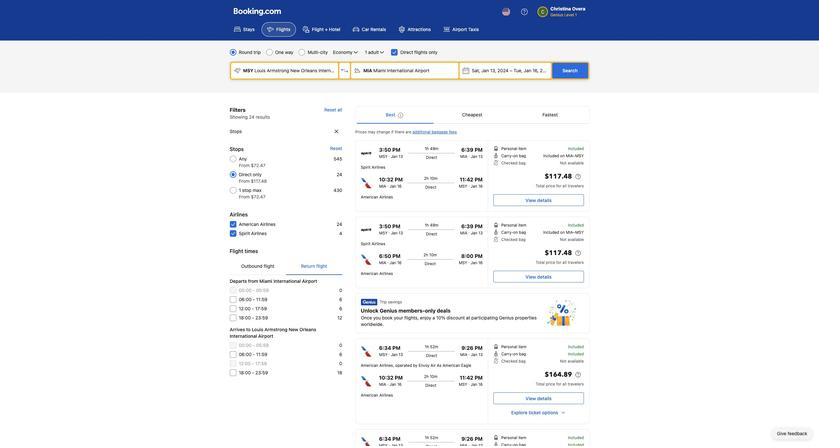 Task type: describe. For each thing, give the bounding box(es) containing it.
best
[[386, 112, 396, 117]]

options
[[542, 410, 559, 416]]

10m for '$117.48' 'region' related to 11:42 pm
[[430, 176, 438, 181]]

3:50 for 6:50
[[379, 223, 391, 229]]

book
[[382, 315, 393, 321]]

available for $164.89 "region"
[[568, 359, 584, 364]]

international down return flight button
[[274, 278, 301, 284]]

travelers for $164.89 "region"
[[568, 382, 584, 387]]

only inside unlock genius members-only deals once you book your flights, enjoy a 10% discount at participating genius properties worldwide.
[[425, 308, 436, 314]]

may
[[368, 130, 376, 134]]

2h for 8:00 pm '$117.48' 'region'
[[424, 253, 428, 257]]

. inside 8:00 pm msy . jan 16
[[469, 259, 470, 264]]

23:59 for louis
[[256, 370, 268, 376]]

9:26 for 9:26 pm
[[462, 436, 474, 442]]

0 for 0
[[340, 343, 342, 348]]

checked for 8:00 pm '$117.48' 'region'
[[502, 237, 518, 242]]

adult
[[368, 49, 379, 55]]

outbound flight
[[241, 263, 275, 269]]

flight + hotel
[[312, 27, 340, 32]]

430
[[334, 187, 342, 193]]

price for '$117.48' 'region' related to 11:42 pm
[[546, 184, 556, 188]]

0 vertical spatial louis
[[255, 68, 266, 73]]

savings
[[388, 300, 402, 305]]

49m for 11:42 pm
[[430, 146, 439, 151]]

9:26 pm mia . jan 13
[[461, 345, 483, 357]]

545
[[334, 156, 342, 162]]

new inside arrives to louis armstrong new orleans international airport
[[289, 327, 298, 332]]

only inside the direct only from $117.48
[[253, 172, 262, 177]]

1 1h 52m from the top
[[425, 345, 439, 349]]

give feedback
[[778, 431, 808, 436]]

american airlines for '$117.48' 'region' related to 11:42 pm
[[361, 195, 393, 200]]

from inside "any from $72.47"
[[239, 163, 250, 168]]

at
[[466, 315, 470, 321]]

operated
[[396, 363, 412, 368]]

search
[[563, 68, 578, 73]]

3 personal from the top
[[502, 345, 518, 349]]

1 carry-on bag from the top
[[502, 153, 526, 158]]

1 horizontal spatial genius
[[499, 315, 514, 321]]

return
[[301, 263, 315, 269]]

2 52m from the top
[[430, 435, 439, 440]]

trip
[[380, 300, 387, 305]]

3 0 from the top
[[340, 361, 342, 366]]

0 horizontal spatial genius
[[380, 308, 398, 314]]

filters
[[230, 107, 246, 113]]

airlines,
[[380, 363, 394, 368]]

reset all button
[[324, 106, 342, 114]]

tab list for 06:00 - 11:59
[[230, 258, 342, 275]]

airport taxis link
[[438, 22, 485, 37]]

personal item for $164.89 "region"
[[502, 345, 527, 349]]

10:32 for $117.48
[[379, 177, 394, 183]]

checked for '$117.48' 'region' related to 11:42 pm
[[502, 161, 518, 166]]

prices
[[355, 130, 367, 134]]

1 horizontal spatial miami
[[374, 68, 386, 73]]

not available for $164.89 "region"
[[560, 359, 584, 364]]

00:00 for arrives
[[239, 343, 252, 348]]

1 total price for all travelers from the top
[[536, 184, 584, 188]]

jan inside 8:00 pm msy . jan 16
[[471, 260, 478, 265]]

16 inside 6:50 pm mia . jan 16
[[398, 260, 402, 265]]

personal item for 8:00 pm '$117.48' 'region'
[[502, 223, 527, 228]]

any from $72.47
[[239, 156, 266, 168]]

on for $164.89 "region"
[[514, 352, 518, 357]]

american airlines for 8:00 pm '$117.48' 'region'
[[361, 271, 393, 276]]

2 2024 from the left
[[540, 68, 551, 73]]

0 vertical spatial new
[[291, 68, 300, 73]]

genius inside christina overa genius level 1
[[551, 12, 564, 17]]

12:00 - 17:59 for from
[[239, 306, 267, 311]]

enjoy
[[420, 315, 432, 321]]

fastest
[[543, 112, 558, 117]]

unlock genius members-only deals once you book your flights, enjoy a 10% discount at participating genius properties worldwide.
[[361, 308, 537, 327]]

item for '$117.48' 'region' related to 11:42 pm
[[519, 146, 527, 151]]

participating
[[472, 315, 498, 321]]

pm inside 9:26 pm mia . jan 13
[[475, 345, 483, 351]]

2 6 from the top
[[340, 306, 342, 311]]

item for $164.89 "region"
[[519, 345, 527, 349]]

international down direct flights only
[[387, 68, 414, 73]]

additional baggage fees link
[[413, 130, 457, 134]]

2 personal from the top
[[502, 223, 518, 228]]

one way
[[275, 49, 294, 55]]

jan inside 9:26 pm mia . jan 13
[[471, 352, 478, 357]]

spirit airlines for 10:32
[[361, 165, 386, 170]]

$117.48 for 6:50 pm
[[545, 249, 572, 257]]

international inside arrives to louis armstrong new orleans international airport
[[230, 333, 257, 339]]

1 vertical spatial spirit
[[239, 231, 250, 236]]

18:00 - 23:59 for from
[[239, 315, 268, 321]]

there
[[395, 130, 405, 134]]

multi-
[[308, 49, 320, 55]]

1 vertical spatial spirit airlines
[[239, 231, 267, 236]]

3 view from the top
[[526, 396, 536, 401]]

tue,
[[514, 68, 523, 73]]

1 2024 from the left
[[498, 68, 509, 73]]

deals
[[437, 308, 451, 314]]

4 item from the top
[[519, 435, 527, 440]]

1 view from the top
[[526, 197, 536, 203]]

members-
[[399, 308, 425, 314]]

available for 8:00 pm '$117.48' 'region'
[[568, 237, 584, 242]]

personal item for '$117.48' 'region' related to 11:42 pm
[[502, 146, 527, 151]]

pm inside 6:50 pm mia . jan 16
[[393, 253, 401, 259]]

checked bag for 8:00 pm '$117.48' 'region'
[[502, 237, 526, 242]]

round trip
[[239, 49, 261, 55]]

not for 8:00 pm '$117.48' 'region'
[[560, 237, 567, 242]]

envoy
[[419, 363, 430, 368]]

2 carry-on bag from the top
[[502, 230, 526, 235]]

car rentals link
[[347, 22, 392, 37]]

one
[[275, 49, 284, 55]]

attractions
[[408, 27, 431, 32]]

worldwide.
[[361, 322, 384, 327]]

2 1h 52m from the top
[[425, 435, 439, 440]]

taxis
[[469, 27, 479, 32]]

mia–msy for 11:42 pm
[[566, 153, 584, 158]]

10:32 for $164.89
[[379, 375, 394, 381]]

arrives
[[230, 327, 245, 332]]

round
[[239, 49, 253, 55]]

trip savings
[[380, 300, 402, 305]]

17:59 for miami
[[255, 306, 267, 311]]

feedback
[[788, 431, 808, 436]]

ticket
[[529, 410, 541, 416]]

sat,
[[472, 68, 480, 73]]

hotel
[[329, 27, 340, 32]]

$117.48 region for 11:42 pm
[[494, 171, 584, 183]]

05:59 for louis
[[256, 343, 269, 348]]

spirit airlines for 6:50
[[361, 241, 386, 246]]

for for 8:00 pm '$117.48' 'region'
[[557, 260, 562, 265]]

flight for outbound flight
[[264, 263, 275, 269]]

additional
[[413, 130, 431, 134]]

details for 8:00 pm '$117.48' 'region'
[[538, 274, 552, 280]]

air
[[431, 363, 436, 368]]

on for '$117.48' 'region' related to 11:42 pm
[[514, 153, 518, 158]]

discount
[[447, 315, 465, 321]]

reset for reset
[[330, 146, 342, 151]]

6 for departs from miami international airport
[[340, 297, 342, 302]]

direct inside the direct only from $117.48
[[239, 172, 252, 177]]

8:00 pm msy . jan 16
[[459, 253, 483, 265]]

christina
[[551, 6, 571, 11]]

$117.48 for 10:32 pm
[[545, 172, 572, 181]]

properties
[[515, 315, 537, 321]]

18:00 - 23:59 for to
[[239, 370, 268, 376]]

explore
[[512, 410, 528, 416]]

05:59 for miami
[[256, 288, 269, 293]]

+
[[325, 27, 328, 32]]

departs from miami international airport
[[230, 278, 317, 284]]

change
[[377, 130, 390, 134]]

overa
[[572, 6, 586, 11]]

2h 10m for $164.89 "region"
[[424, 374, 438, 379]]

checked bag for '$117.48' 'region' related to 11:42 pm
[[502, 161, 526, 166]]

baggage
[[432, 130, 448, 134]]

by
[[413, 363, 418, 368]]

price for $164.89 "region"
[[546, 382, 556, 387]]

9:26 pm
[[462, 436, 483, 442]]

view details button for $164.89 "region"
[[494, 393, 584, 404]]

10m for 8:00 pm '$117.48' 'region'
[[430, 253, 437, 257]]

give feedback button
[[772, 428, 813, 440]]

fastest button
[[512, 106, 589, 123]]

total for '$117.48' 'region' related to 11:42 pm
[[536, 184, 545, 188]]

included on mia–msy for 11:42 pm
[[544, 153, 584, 158]]

pm inside 8:00 pm msy . jan 16
[[475, 253, 483, 259]]

06:00 for departs
[[239, 297, 252, 302]]

6:50
[[379, 253, 391, 259]]

times
[[245, 248, 258, 254]]

. inside 6:50 pm mia . jan 16
[[388, 259, 389, 264]]

6:34 pm msy . jan 13
[[379, 345, 403, 357]]

2 view from the top
[[526, 274, 536, 280]]

prices may change if there are additional baggage fees
[[355, 130, 457, 134]]

2 vertical spatial 24
[[337, 222, 342, 227]]

showing 24 results
[[230, 114, 270, 120]]

$72.47 inside "any from $72.47"
[[251, 163, 266, 168]]

departs
[[230, 278, 247, 284]]

not available for '$117.48' 'region' related to 11:42 pm
[[560, 161, 584, 166]]

msy inside 6:34 pm msy . jan 13
[[379, 352, 388, 357]]

sat, jan 13, 2024 – tue, jan 16, 2024
[[472, 68, 551, 73]]

1 vertical spatial 24
[[337, 172, 342, 177]]

if
[[391, 130, 394, 134]]

1 52m from the top
[[430, 345, 439, 349]]

0 vertical spatial only
[[429, 49, 438, 55]]

12
[[338, 315, 342, 321]]

$117.48 region for 8:00 pm
[[494, 248, 584, 260]]

mia inside 6:50 pm mia . jan 16
[[379, 260, 386, 265]]

reset for reset all
[[324, 107, 336, 113]]

pm inside 6:34 pm msy . jan 13
[[393, 345, 401, 351]]

for for '$117.48' 'region' related to 11:42 pm
[[557, 184, 562, 188]]

airport inside arrives to louis armstrong new orleans international airport
[[258, 333, 273, 339]]

rentals
[[371, 27, 386, 32]]

give
[[778, 431, 787, 436]]

showing
[[230, 114, 248, 120]]

outbound flight button
[[230, 258, 286, 275]]

flight for return flight
[[316, 263, 327, 269]]

0 vertical spatial orleans
[[301, 68, 318, 73]]

2 total price for all travelers from the top
[[536, 260, 584, 265]]

cheapest
[[463, 112, 483, 117]]

flight + hotel link
[[297, 22, 346, 37]]

4 personal from the top
[[502, 435, 518, 440]]

1 inside christina overa genius level 1
[[575, 12, 577, 17]]

view details for "view details" button related to 8:00 pm '$117.48' 'region'
[[526, 274, 552, 280]]

1 adult
[[365, 49, 379, 55]]



Task type: vqa. For each thing, say whether or not it's contained in the screenshot.
bottommost 2h
yes



Task type: locate. For each thing, give the bounding box(es) containing it.
1 00:00 from the top
[[239, 288, 252, 293]]

reset all
[[324, 107, 342, 113]]

jan inside 6:50 pm mia . jan 16
[[390, 260, 396, 265]]

jan inside 6:34 pm msy . jan 13
[[391, 352, 398, 357]]

3:50 up 6:50
[[379, 223, 391, 229]]

06:00 - 11:59 for from
[[239, 297, 267, 302]]

spirit airlines
[[361, 165, 386, 170], [239, 231, 267, 236], [361, 241, 386, 246]]

christina overa genius level 1
[[551, 6, 586, 17]]

multi-city
[[308, 49, 328, 55]]

tab list containing outbound flight
[[230, 258, 342, 275]]

2024 right "16,"
[[540, 68, 551, 73]]

1 stops from the top
[[230, 129, 242, 134]]

1 vertical spatial 18:00 - 23:59
[[239, 370, 268, 376]]

2 vertical spatial view details button
[[494, 393, 584, 404]]

24
[[249, 114, 255, 120], [337, 172, 342, 177], [337, 222, 342, 227]]

0 horizontal spatial flight
[[230, 248, 243, 254]]

2 included on mia–msy from the top
[[544, 230, 584, 235]]

1 personal from the top
[[502, 146, 518, 151]]

not for $164.89 "region"
[[560, 359, 567, 364]]

1 vertical spatial 3:50
[[379, 223, 391, 229]]

0 vertical spatial for
[[557, 184, 562, 188]]

stops down showing
[[230, 129, 242, 134]]

3 item from the top
[[519, 345, 527, 349]]

personal
[[502, 146, 518, 151], [502, 223, 518, 228], [502, 345, 518, 349], [502, 435, 518, 440]]

2 vertical spatial for
[[557, 382, 562, 387]]

only up a
[[425, 308, 436, 314]]

3 details from the top
[[538, 396, 552, 401]]

16,
[[533, 68, 539, 73]]

carry- for $164.89 "region"
[[502, 352, 514, 357]]

reset button
[[330, 145, 342, 152]]

$72.47 up the direct only from $117.48
[[251, 163, 266, 168]]

00:00 - 05:59 for to
[[239, 343, 269, 348]]

0 vertical spatial view details
[[526, 197, 552, 203]]

2 vertical spatial travelers
[[568, 382, 584, 387]]

all inside button
[[338, 107, 342, 113]]

16 inside 8:00 pm msy . jan 16
[[479, 260, 483, 265]]

from inside 1 stop max from $72.47
[[239, 194, 250, 200]]

flights,
[[405, 315, 419, 321]]

1 9:26 from the top
[[462, 345, 474, 351]]

1 vertical spatial available
[[568, 237, 584, 242]]

genius down christina
[[551, 12, 564, 17]]

$117.48 region
[[494, 171, 584, 183], [494, 248, 584, 260]]

2h 10m for '$117.48' 'region' related to 11:42 pm
[[424, 176, 438, 181]]

2 10:32 pm mia . jan 16 from the top
[[379, 375, 403, 387]]

2 6:34 from the top
[[379, 436, 391, 442]]

1 total from the top
[[536, 184, 545, 188]]

0 vertical spatial 10m
[[430, 176, 438, 181]]

6:34 pm
[[379, 436, 401, 442]]

3:50
[[379, 147, 391, 153], [379, 223, 391, 229]]

return flight
[[301, 263, 327, 269]]

2 3:50 from the top
[[379, 223, 391, 229]]

1h
[[425, 146, 429, 151], [425, 223, 429, 228], [425, 345, 429, 349], [425, 435, 429, 440]]

1 vertical spatial 6
[[340, 306, 342, 311]]

only
[[429, 49, 438, 55], [253, 172, 262, 177], [425, 308, 436, 314]]

booking.com logo image
[[234, 8, 281, 16], [234, 8, 281, 16]]

spirit for 6:50
[[361, 241, 371, 246]]

1 vertical spatial 05:59
[[256, 343, 269, 348]]

1 vertical spatial 17:59
[[255, 361, 267, 366]]

details for '$117.48' 'region' related to 11:42 pm
[[538, 197, 552, 203]]

0 vertical spatial 49m
[[430, 146, 439, 151]]

3 personal item from the top
[[502, 345, 527, 349]]

6:39 for 11:42
[[462, 147, 474, 153]]

flight inside "flight + hotel" 'link'
[[312, 27, 324, 32]]

1 vertical spatial 11:42 pm msy . jan 16
[[459, 375, 483, 387]]

for
[[557, 184, 562, 188], [557, 260, 562, 265], [557, 382, 562, 387]]

mia–msy for 8:00 pm
[[566, 230, 584, 235]]

2 $117.48 region from the top
[[494, 248, 584, 260]]

carry-on bag
[[502, 153, 526, 158], [502, 230, 526, 235], [502, 352, 526, 357]]

00:00 - 05:59 for from
[[239, 288, 269, 293]]

2 06:00 from the top
[[239, 352, 252, 357]]

6:39
[[462, 147, 474, 153], [462, 223, 474, 229]]

flight
[[264, 263, 275, 269], [316, 263, 327, 269]]

1 vertical spatial carry-on bag
[[502, 230, 526, 235]]

0 vertical spatial 1
[[575, 12, 577, 17]]

1 23:59 from the top
[[256, 315, 268, 321]]

mia miami international airport
[[364, 68, 430, 73]]

you
[[373, 315, 381, 321]]

miami right the from on the bottom of the page
[[260, 278, 272, 284]]

armstrong
[[267, 68, 289, 73], [265, 327, 288, 332]]

6 for arrives to louis armstrong new orleans international airport
[[340, 352, 342, 357]]

00:00
[[239, 288, 252, 293], [239, 343, 252, 348]]

1 1h 49m from the top
[[425, 146, 439, 151]]

1 6:39 from the top
[[462, 147, 474, 153]]

checked
[[502, 161, 518, 166], [502, 237, 518, 242], [502, 359, 518, 364]]

3 travelers from the top
[[568, 382, 584, 387]]

06:00 - 11:59 down the to
[[239, 352, 267, 357]]

11:59
[[256, 297, 267, 302], [256, 352, 267, 357]]

11:59 down the from on the bottom of the page
[[256, 297, 267, 302]]

24 left results
[[249, 114, 255, 120]]

13 inside 9:26 pm mia . jan 13
[[479, 352, 483, 357]]

$164.89
[[545, 370, 572, 379]]

1 view details from the top
[[526, 197, 552, 203]]

2 personal item from the top
[[502, 223, 527, 228]]

2 travelers from the top
[[568, 260, 584, 265]]

included on mia–msy for 8:00 pm
[[544, 230, 584, 235]]

23:59 for miami
[[256, 315, 268, 321]]

0 vertical spatial available
[[568, 161, 584, 166]]

checked for $164.89 "region"
[[502, 359, 518, 364]]

1 horizontal spatial 2024
[[540, 68, 551, 73]]

best button
[[356, 106, 434, 123]]

economy
[[333, 49, 353, 55]]

eagle
[[461, 363, 472, 368]]

0 vertical spatial 24
[[249, 114, 255, 120]]

2 total from the top
[[536, 260, 545, 265]]

1 vertical spatial miami
[[260, 278, 272, 284]]

11:42 pm msy . jan 16 for $164.89
[[459, 375, 483, 387]]

2 6:39 from the top
[[462, 223, 474, 229]]

return flight button
[[286, 258, 342, 275]]

0 vertical spatial 1h 49m
[[425, 146, 439, 151]]

1 travelers from the top
[[568, 184, 584, 188]]

4 personal item from the top
[[502, 435, 527, 440]]

jan
[[482, 68, 489, 73], [524, 68, 532, 73], [391, 154, 398, 159], [471, 154, 478, 159], [390, 184, 396, 189], [471, 184, 478, 189], [391, 231, 398, 236], [471, 231, 478, 236], [390, 260, 396, 265], [471, 260, 478, 265], [391, 352, 398, 357], [471, 352, 478, 357], [390, 382, 396, 387], [471, 382, 478, 387]]

2 available from the top
[[568, 237, 584, 242]]

total
[[536, 184, 545, 188], [536, 260, 545, 265], [536, 382, 545, 387]]

0 vertical spatial not available
[[560, 161, 584, 166]]

louis inside arrives to louis armstrong new orleans international airport
[[252, 327, 263, 332]]

0 vertical spatial 11:42
[[460, 177, 474, 183]]

car
[[362, 27, 369, 32]]

1 vertical spatial $72.47
[[251, 194, 266, 200]]

armstrong right the to
[[265, 327, 288, 332]]

0 vertical spatial view details button
[[494, 194, 584, 206]]

0
[[340, 288, 342, 293], [340, 343, 342, 348], [340, 361, 342, 366]]

3 price from the top
[[546, 382, 556, 387]]

1 horizontal spatial flight
[[316, 263, 327, 269]]

2 vertical spatial view details
[[526, 396, 552, 401]]

flight for flight times
[[230, 248, 243, 254]]

results
[[256, 114, 270, 120]]

1 stop max from $72.47
[[239, 187, 266, 200]]

new
[[291, 68, 300, 73], [289, 327, 298, 332]]

view details for "view details" button corresponding to '$117.48' 'region' related to 11:42 pm
[[526, 197, 552, 203]]

details for $164.89 "region"
[[538, 396, 552, 401]]

. inside 9:26 pm mia . jan 13
[[469, 351, 470, 356]]

airport inside airport taxis link
[[453, 27, 467, 32]]

06:00 down the to
[[239, 352, 252, 357]]

max
[[253, 187, 262, 193]]

0 vertical spatial 6
[[340, 297, 342, 302]]

1 vertical spatial flight
[[230, 248, 243, 254]]

stays
[[243, 27, 255, 32]]

3 view details from the top
[[526, 396, 552, 401]]

$117.48 inside the direct only from $117.48
[[251, 178, 267, 184]]

flight up departs from miami international airport on the left of page
[[264, 263, 275, 269]]

6:34 for 6:34 pm msy . jan 13
[[379, 345, 391, 351]]

1 06:00 - 11:59 from the top
[[239, 297, 267, 302]]

tab list
[[356, 106, 589, 124], [230, 258, 342, 275]]

0 vertical spatial $72.47
[[251, 163, 266, 168]]

1 vertical spatial from
[[239, 178, 250, 184]]

2 11:42 from the top
[[460, 375, 474, 381]]

1 left adult
[[365, 49, 367, 55]]

3 total price for all travelers from the top
[[536, 382, 584, 387]]

2h 10m
[[424, 176, 438, 181], [424, 253, 437, 257], [424, 374, 438, 379]]

2 18:00 - 23:59 from the top
[[239, 370, 268, 376]]

2 stops from the top
[[230, 146, 244, 152]]

best image
[[398, 113, 403, 118]]

1 vertical spatial 6:39 pm mia . jan 13
[[461, 223, 483, 236]]

flight left times
[[230, 248, 243, 254]]

available for '$117.48' 'region' related to 11:42 pm
[[568, 161, 584, 166]]

3 view details button from the top
[[494, 393, 584, 404]]

1 11:42 pm msy . jan 16 from the top
[[459, 177, 483, 189]]

2 00:00 from the top
[[239, 343, 252, 348]]

17:59 for louis
[[255, 361, 267, 366]]

total for 8:00 pm '$117.48' 'region'
[[536, 260, 545, 265]]

stops up any
[[230, 146, 244, 152]]

11:42 for $117.48
[[460, 177, 474, 183]]

1 $117.48 region from the top
[[494, 171, 584, 183]]

12:00 - 17:59 for to
[[239, 361, 267, 366]]

msy inside 8:00 pm msy . jan 16
[[459, 260, 468, 265]]

2 from from the top
[[239, 178, 250, 184]]

2 mia–msy from the top
[[566, 230, 584, 235]]

00:00 - 05:59 down the from on the bottom of the page
[[239, 288, 269, 293]]

9:26 inside 9:26 pm mia . jan 13
[[462, 345, 474, 351]]

1 vertical spatial travelers
[[568, 260, 584, 265]]

0 vertical spatial 3:50 pm msy . jan 13
[[379, 147, 403, 159]]

orleans inside arrives to louis armstrong new orleans international airport
[[300, 327, 316, 332]]

2 00:00 - 05:59 from the top
[[239, 343, 269, 348]]

3 carry-on bag from the top
[[502, 352, 526, 357]]

16
[[398, 184, 402, 189], [479, 184, 483, 189], [398, 260, 402, 265], [479, 260, 483, 265], [398, 382, 402, 387], [479, 382, 483, 387]]

genius up book
[[380, 308, 398, 314]]

0 vertical spatial 6:39 pm mia . jan 13
[[461, 147, 483, 159]]

search button
[[552, 63, 588, 79]]

2 vertical spatial from
[[239, 194, 250, 200]]

6
[[340, 297, 342, 302], [340, 306, 342, 311], [340, 352, 342, 357]]

1 inside popup button
[[365, 49, 367, 55]]

18:00 - 23:59
[[239, 315, 268, 321], [239, 370, 268, 376]]

1 vertical spatial checked bag
[[502, 237, 526, 242]]

armstrong inside arrives to louis armstrong new orleans international airport
[[265, 327, 288, 332]]

1 vertical spatial reset
[[330, 146, 342, 151]]

from down any
[[239, 163, 250, 168]]

1 horizontal spatial tab list
[[356, 106, 589, 124]]

item for 8:00 pm '$117.48' 'region'
[[519, 223, 527, 228]]

1 vertical spatial 1
[[365, 49, 367, 55]]

10m for $164.89 "region"
[[430, 374, 438, 379]]

2 11:59 from the top
[[256, 352, 267, 357]]

0 vertical spatial total
[[536, 184, 545, 188]]

0 vertical spatial 2h
[[424, 176, 429, 181]]

attractions link
[[393, 22, 437, 37]]

tab list containing best
[[356, 106, 589, 124]]

1 vertical spatial 0
[[340, 343, 342, 348]]

reset inside button
[[324, 107, 336, 113]]

12:00 for arrives
[[239, 361, 251, 366]]

2 vertical spatial not
[[560, 359, 567, 364]]

1h 49m for 8:00 pm
[[425, 223, 439, 228]]

24 down the 545
[[337, 172, 342, 177]]

1 not from the top
[[560, 161, 567, 166]]

1 18:00 from the top
[[239, 315, 251, 321]]

0 vertical spatial miami
[[374, 68, 386, 73]]

not
[[560, 161, 567, 166], [560, 237, 567, 242], [560, 359, 567, 364]]

0 vertical spatial carry-
[[502, 153, 514, 158]]

2h 10m for 8:00 pm '$117.48' 'region'
[[424, 253, 437, 257]]

0 down 12
[[340, 343, 342, 348]]

louis down trip
[[255, 68, 266, 73]]

18:00 for arrives to louis armstrong new orleans international airport
[[239, 370, 251, 376]]

3:50 pm msy . jan 13
[[379, 147, 403, 159], [379, 223, 403, 236]]

3 not available from the top
[[560, 359, 584, 364]]

international
[[319, 68, 345, 73], [387, 68, 414, 73], [274, 278, 301, 284], [230, 333, 257, 339]]

1 vertical spatial stops
[[230, 146, 244, 152]]

0 vertical spatial 10:32 pm mia . jan 16
[[379, 177, 403, 189]]

1 vertical spatial total
[[536, 260, 545, 265]]

2 23:59 from the top
[[256, 370, 268, 376]]

3:50 pm msy . jan 13 down the if
[[379, 147, 403, 159]]

1 vertical spatial orleans
[[300, 327, 316, 332]]

1 item from the top
[[519, 146, 527, 151]]

view details
[[526, 197, 552, 203], [526, 274, 552, 280], [526, 396, 552, 401]]

2 06:00 - 11:59 from the top
[[239, 352, 267, 357]]

1 vertical spatial 49m
[[430, 223, 439, 228]]

$164.89 region
[[494, 370, 584, 382]]

11:59 for louis
[[256, 352, 267, 357]]

travelers for 8:00 pm '$117.48' 'region'
[[568, 260, 584, 265]]

$72.47 inside 1 stop max from $72.47
[[251, 194, 266, 200]]

0 vertical spatial 05:59
[[256, 288, 269, 293]]

2 vertical spatial price
[[546, 382, 556, 387]]

0 vertical spatial 2h 10m
[[424, 176, 438, 181]]

1 12:00 from the top
[[239, 306, 251, 311]]

3 6 from the top
[[340, 352, 342, 357]]

0 vertical spatial flight
[[312, 27, 324, 32]]

0 vertical spatial 6:34
[[379, 345, 391, 351]]

view details button for 8:00 pm '$117.48' 'region'
[[494, 271, 584, 283]]

miami down 1 adult popup button
[[374, 68, 386, 73]]

level
[[565, 12, 574, 17]]

1 12:00 - 17:59 from the top
[[239, 306, 267, 311]]

international down the to
[[230, 333, 257, 339]]

0 vertical spatial 11:59
[[256, 297, 267, 302]]

your
[[394, 315, 403, 321]]

genius image
[[361, 299, 377, 306], [361, 299, 377, 306], [548, 300, 576, 327]]

flight right return
[[316, 263, 327, 269]]

international down city
[[319, 68, 345, 73]]

2h
[[424, 176, 429, 181], [424, 253, 428, 257], [424, 374, 429, 379]]

6:50 pm mia . jan 16
[[379, 253, 402, 265]]

american
[[361, 195, 378, 200], [239, 222, 259, 227], [361, 271, 378, 276], [361, 363, 378, 368], [443, 363, 460, 368], [361, 393, 378, 398]]

1 vertical spatial 3:50 pm msy . jan 13
[[379, 223, 403, 236]]

flight left +
[[312, 27, 324, 32]]

2h for $164.89 "region"
[[424, 374, 429, 379]]

mia–msy
[[566, 153, 584, 158], [566, 230, 584, 235]]

2 vertical spatial checked bag
[[502, 359, 526, 364]]

cheapest button
[[434, 106, 512, 123]]

1 vertical spatial view
[[526, 274, 536, 280]]

only down "any from $72.47"
[[253, 172, 262, 177]]

1 vertical spatial not available
[[560, 237, 584, 242]]

6:34 for 6:34 pm
[[379, 436, 391, 442]]

direct flights only
[[401, 49, 438, 55]]

6:34 inside 6:34 pm msy . jan 13
[[379, 345, 391, 351]]

carry- for '$117.48' 'region' related to 11:42 pm
[[502, 153, 514, 158]]

1h 49m
[[425, 146, 439, 151], [425, 223, 439, 228]]

travelers for '$117.48' 'region' related to 11:42 pm
[[568, 184, 584, 188]]

view details button for '$117.48' 'region' related to 11:42 pm
[[494, 194, 584, 206]]

1 vertical spatial 06:00
[[239, 352, 252, 357]]

06:00 - 11:59 down the from on the bottom of the page
[[239, 297, 267, 302]]

0 vertical spatial 12:00
[[239, 306, 251, 311]]

11:42 for $164.89
[[460, 375, 474, 381]]

0 vertical spatial carry-on bag
[[502, 153, 526, 158]]

11:59 for miami
[[256, 297, 267, 302]]

from down stop
[[239, 194, 250, 200]]

3 checked from the top
[[502, 359, 518, 364]]

1 checked from the top
[[502, 161, 518, 166]]

airport taxis
[[453, 27, 479, 32]]

direct only from $117.48
[[239, 172, 267, 184]]

4
[[340, 231, 342, 236]]

0 horizontal spatial 2024
[[498, 68, 509, 73]]

2 05:59 from the top
[[256, 343, 269, 348]]

american airlines, operated by envoy air as american eagle
[[361, 363, 472, 368]]

0 vertical spatial view
[[526, 197, 536, 203]]

1 not available from the top
[[560, 161, 584, 166]]

0 vertical spatial 00:00
[[239, 288, 252, 293]]

1 vertical spatial 6:39
[[462, 223, 474, 229]]

1 inside 1 stop max from $72.47
[[239, 187, 241, 193]]

2 9:26 from the top
[[462, 436, 474, 442]]

1 vertical spatial 10:32 pm mia . jan 16
[[379, 375, 403, 387]]

1 6 from the top
[[340, 297, 342, 302]]

2024 left –
[[498, 68, 509, 73]]

available
[[568, 161, 584, 166], [568, 237, 584, 242], [568, 359, 584, 364]]

1 left stop
[[239, 187, 241, 193]]

3:50 pm msy . jan 13 for 10:32
[[379, 147, 403, 159]]

1 horizontal spatial flight
[[312, 27, 324, 32]]

0 vertical spatial checked
[[502, 161, 518, 166]]

tab list for unlock genius members-only deals
[[356, 106, 589, 124]]

armstrong down one
[[267, 68, 289, 73]]

2 vertical spatial only
[[425, 308, 436, 314]]

2 vertical spatial spirit
[[361, 241, 371, 246]]

view details button
[[494, 194, 584, 206], [494, 271, 584, 283], [494, 393, 584, 404]]

6:39 for 8:00
[[462, 223, 474, 229]]

1 vertical spatial view details button
[[494, 271, 584, 283]]

total for $164.89 "region"
[[536, 382, 545, 387]]

1 price from the top
[[546, 184, 556, 188]]

1 6:34 from the top
[[379, 345, 391, 351]]

6:39 pm mia . jan 13 for 11:42
[[461, 147, 483, 159]]

city
[[320, 49, 328, 55]]

louis right the to
[[252, 327, 263, 332]]

for for $164.89 "region"
[[557, 382, 562, 387]]

2 not available from the top
[[560, 237, 584, 242]]

2 11:42 pm msy . jan 16 from the top
[[459, 375, 483, 387]]

flight
[[312, 27, 324, 32], [230, 248, 243, 254]]

00:00 - 05:59 down the to
[[239, 343, 269, 348]]

outbound
[[241, 263, 263, 269]]

1 vertical spatial carry-
[[502, 230, 514, 235]]

12:00 for departs
[[239, 306, 251, 311]]

06:00 for arrives
[[239, 352, 252, 357]]

trip
[[254, 49, 261, 55]]

1 vertical spatial details
[[538, 274, 552, 280]]

1 00:00 - 05:59 from the top
[[239, 288, 269, 293]]

1 down overa
[[575, 12, 577, 17]]

0 vertical spatial 9:26
[[462, 345, 474, 351]]

1 vertical spatial 11:59
[[256, 352, 267, 357]]

0 vertical spatial armstrong
[[267, 68, 289, 73]]

tab list up departs from miami international airport on the left of page
[[230, 258, 342, 275]]

0 vertical spatial spirit airlines
[[361, 165, 386, 170]]

9:26 for 9:26 pm mia . jan 13
[[462, 345, 474, 351]]

view details for "view details" button for $164.89 "region"
[[526, 396, 552, 401]]

05:59 down the from on the bottom of the page
[[256, 288, 269, 293]]

from up stop
[[239, 178, 250, 184]]

0 vertical spatial genius
[[551, 12, 564, 17]]

arrives to louis armstrong new orleans international airport
[[230, 327, 316, 339]]

stop
[[242, 187, 252, 193]]

05:59 down arrives to louis armstrong new orleans international airport
[[256, 343, 269, 348]]

3 from from the top
[[239, 194, 250, 200]]

0 for 6
[[340, 288, 342, 293]]

6:39 pm mia . jan 13 for 8:00
[[461, 223, 483, 236]]

explore ticket options
[[512, 410, 559, 416]]

3:50 pm msy . jan 13 up 6:50
[[379, 223, 403, 236]]

best image
[[398, 113, 403, 118]]

0 vertical spatial total price for all travelers
[[536, 184, 584, 188]]

1 for 1 stop max from $72.47
[[239, 187, 241, 193]]

1 checked bag from the top
[[502, 161, 526, 166]]

1 49m from the top
[[430, 146, 439, 151]]

10:32 pm mia . jan 16
[[379, 177, 403, 189], [379, 375, 403, 387]]

1 view details button from the top
[[494, 194, 584, 206]]

1 3:50 pm msy . jan 13 from the top
[[379, 147, 403, 159]]

spirit for 10:32
[[361, 165, 371, 170]]

0 up 12
[[340, 288, 342, 293]]

flights
[[415, 49, 428, 55]]

mia inside 9:26 pm mia . jan 13
[[461, 352, 468, 357]]

2 flight from the left
[[316, 263, 327, 269]]

2 6:39 pm mia . jan 13 from the top
[[461, 223, 483, 236]]

2h for '$117.48' 'region' related to 11:42 pm
[[424, 176, 429, 181]]

1 10:32 pm mia . jan 16 from the top
[[379, 177, 403, 189]]

3 for from the top
[[557, 382, 562, 387]]

9:26
[[462, 345, 474, 351], [462, 436, 474, 442]]

are
[[406, 130, 412, 134]]

1 from from the top
[[239, 163, 250, 168]]

3:50 for 10:32
[[379, 147, 391, 153]]

11:42 pm msy . jan 16 for $117.48
[[459, 177, 483, 189]]

. inside 6:34 pm msy . jan 13
[[389, 351, 390, 356]]

13 inside 6:34 pm msy . jan 13
[[399, 352, 403, 357]]

3:50 down change at the top
[[379, 147, 391, 153]]

tab list up the "fees"
[[356, 106, 589, 124]]

genius left properties
[[499, 315, 514, 321]]

6:39 pm mia . jan 13
[[461, 147, 483, 159], [461, 223, 483, 236]]

1 10:32 from the top
[[379, 177, 394, 183]]

2 details from the top
[[538, 274, 552, 280]]

2 1h 49m from the top
[[425, 223, 439, 228]]

00:00 for departs
[[239, 288, 252, 293]]

$72.47 down max
[[251, 194, 266, 200]]

1 3:50 from the top
[[379, 147, 391, 153]]

on for 8:00 pm '$117.48' 'region'
[[514, 230, 518, 235]]

0 up 18
[[340, 361, 342, 366]]

american airlines for $164.89 "region"
[[361, 393, 393, 398]]

2 checked from the top
[[502, 237, 518, 242]]

18:00 for departs from miami international airport
[[239, 315, 251, 321]]

1 vertical spatial view details
[[526, 274, 552, 280]]

0 vertical spatial 00:00 - 05:59
[[239, 288, 269, 293]]

2024
[[498, 68, 509, 73], [540, 68, 551, 73]]

1 18:00 - 23:59 from the top
[[239, 315, 268, 321]]

flight times
[[230, 248, 258, 254]]

pm
[[393, 147, 401, 153], [475, 147, 483, 153], [395, 177, 403, 183], [475, 177, 483, 183], [393, 223, 401, 229], [475, 223, 483, 229], [393, 253, 401, 259], [475, 253, 483, 259], [393, 345, 401, 351], [475, 345, 483, 351], [395, 375, 403, 381], [475, 375, 483, 381], [393, 436, 401, 442], [475, 436, 483, 442]]

2 12:00 - 17:59 from the top
[[239, 361, 267, 366]]

not available for 8:00 pm '$117.48' 'region'
[[560, 237, 584, 242]]

2 vertical spatial 0
[[340, 361, 342, 366]]

not for '$117.48' 'region' related to 11:42 pm
[[560, 161, 567, 166]]

travelers
[[568, 184, 584, 188], [568, 260, 584, 265], [568, 382, 584, 387]]

1 06:00 from the top
[[239, 297, 252, 302]]

3 carry- from the top
[[502, 352, 514, 357]]

only right flights
[[429, 49, 438, 55]]

1 6:39 pm mia . jan 13 from the top
[[461, 147, 483, 159]]

2 view details button from the top
[[494, 271, 584, 283]]

1 0 from the top
[[340, 288, 342, 293]]

2 10:32 from the top
[[379, 375, 394, 381]]

2 vertical spatial available
[[568, 359, 584, 364]]

sat, jan 13, 2024 – tue, jan 16, 2024 button
[[460, 63, 551, 79]]

06:00 down the departs
[[239, 297, 252, 302]]

from inside the direct only from $117.48
[[239, 178, 250, 184]]

2 vertical spatial carry-on bag
[[502, 352, 526, 357]]

1 vertical spatial only
[[253, 172, 262, 177]]

flight for flight + hotel
[[312, 27, 324, 32]]

0 vertical spatial from
[[239, 163, 250, 168]]

00:00 down the departs
[[239, 288, 252, 293]]

10:32 pm mia . jan 16 for $117.48
[[379, 177, 403, 189]]

any
[[239, 156, 247, 162]]

24 up 4
[[337, 222, 342, 227]]

total price for all travelers
[[536, 184, 584, 188], [536, 260, 584, 265], [536, 382, 584, 387]]

49m for 8:00 pm
[[430, 223, 439, 228]]

2 horizontal spatial 1
[[575, 12, 577, 17]]

2 3:50 pm msy . jan 13 from the top
[[379, 223, 403, 236]]

0 vertical spatial reset
[[324, 107, 336, 113]]

2 vertical spatial 2h 10m
[[424, 374, 438, 379]]

1h 49m for 11:42 pm
[[425, 146, 439, 151]]

price for 8:00 pm '$117.48' 'region'
[[546, 260, 556, 265]]

3:50 pm msy . jan 13 for 6:50
[[379, 223, 403, 236]]

1 personal item from the top
[[502, 146, 527, 151]]

11:59 down arrives to louis armstrong new orleans international airport
[[256, 352, 267, 357]]

2 checked bag from the top
[[502, 237, 526, 242]]

1 vertical spatial 00:00
[[239, 343, 252, 348]]

00:00 down the to
[[239, 343, 252, 348]]

price
[[546, 184, 556, 188], [546, 260, 556, 265], [546, 382, 556, 387]]



